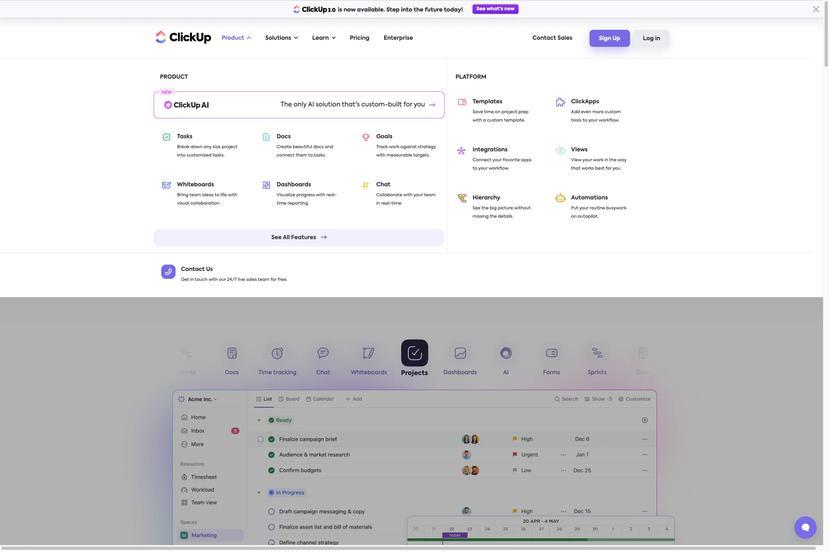 Task type: vqa. For each thing, say whether or not it's contained in the screenshot.
bottommost Dashboards
yes



Task type: locate. For each thing, give the bounding box(es) containing it.
you
[[414, 102, 425, 108]]

with down the track on the left
[[377, 153, 386, 158]]

0 vertical spatial contact
[[533, 35, 557, 41]]

real-
[[327, 193, 337, 198], [381, 201, 392, 206]]

your down connect at the top
[[479, 166, 488, 171]]

docs button
[[209, 342, 255, 379], [621, 342, 666, 379]]

0 horizontal spatial work
[[389, 145, 400, 149]]

1 horizontal spatial workflow.
[[599, 118, 620, 123]]

team inside bring team ideas to life with visual collaboration.
[[190, 193, 201, 198]]

2 sprints button from the left
[[575, 342, 621, 379]]

1 horizontal spatial product
[[222, 35, 244, 41]]

0 horizontal spatial team
[[190, 193, 201, 198]]

to down connect at the top
[[473, 166, 478, 171]]

get for get everyone working in a single platform
[[316, 196, 333, 205]]

for left free.
[[271, 278, 277, 282]]

your
[[589, 118, 598, 123], [493, 158, 502, 163], [583, 158, 592, 163], [479, 166, 488, 171], [414, 193, 423, 198], [580, 206, 589, 211]]

get started. it's free
[[360, 240, 460, 249]]

sprints button
[[163, 342, 209, 379], [575, 342, 621, 379]]

1 horizontal spatial work
[[593, 158, 604, 163]]

your down more
[[589, 118, 598, 123]]

them inside the create beautiful docs and connect them to tasks.
[[296, 153, 307, 158]]

visual
[[177, 201, 189, 206]]

manage
[[384, 209, 422, 218]]

touch
[[195, 278, 208, 282]]

work.
[[477, 209, 502, 218]]

sprints for first sprints "button" from left
[[177, 370, 196, 376]]

1 vertical spatial a
[[433, 196, 439, 205]]

sign up button
[[590, 30, 630, 47]]

1 vertical spatial dashboards
[[444, 370, 477, 376]]

0 vertical spatial custom
[[605, 110, 621, 114]]

for left you.
[[606, 166, 612, 171]]

0 vertical spatial a
[[483, 118, 486, 123]]

in left way
[[605, 158, 609, 163]]

time tracking
[[259, 370, 297, 376], [670, 370, 708, 376]]

apps
[[521, 158, 532, 163]]

1 vertical spatial custom
[[487, 118, 503, 123]]

them down beautiful
[[296, 153, 307, 158]]

single
[[441, 196, 469, 205]]

0 horizontal spatial real-
[[327, 193, 337, 198]]

against
[[401, 145, 417, 149]]

add
[[572, 110, 580, 114]]

0 vertical spatial project
[[502, 110, 518, 114]]

real- down collaborate
[[381, 201, 392, 206]]

dashboards inside button
[[444, 370, 477, 376]]

log
[[643, 36, 654, 41]]

time down templates
[[484, 110, 494, 114]]

get
[[316, 196, 333, 205], [360, 240, 377, 249], [181, 278, 189, 282]]

to inside the one app to replace them all
[[464, 121, 497, 149]]

to inside connect your favorite apps to your workflow.
[[473, 166, 478, 171]]

project inside break down any size project into customized tasks.
[[222, 145, 238, 149]]

product
[[222, 35, 244, 41], [160, 74, 188, 80]]

2 forms from the left
[[543, 370, 561, 376]]

with inside visualize progress with real- time reporting.
[[316, 193, 325, 198]]

1 sprints from the left
[[177, 370, 196, 376]]

docs
[[277, 134, 291, 140], [225, 370, 239, 376], [637, 370, 650, 376]]

them inside the one app to replace them all
[[413, 155, 493, 183]]

see
[[477, 7, 486, 12], [473, 206, 481, 211], [272, 235, 282, 240]]

get inside button
[[360, 240, 377, 249]]

to
[[583, 118, 588, 123], [464, 121, 497, 149], [308, 153, 313, 158], [473, 166, 478, 171], [215, 193, 220, 198], [372, 209, 381, 218]]

future
[[425, 7, 443, 13]]

0 horizontal spatial sprints button
[[163, 342, 209, 379]]

0 horizontal spatial for
[[271, 278, 277, 282]]

a down the save
[[483, 118, 486, 123]]

0 vertical spatial any
[[204, 145, 212, 149]]

1 vertical spatial chat
[[316, 370, 330, 376]]

0 horizontal spatial time tracking button
[[255, 342, 301, 379]]

2 horizontal spatial docs
[[637, 370, 650, 376]]

2 vertical spatial see
[[272, 235, 282, 240]]

a inside save time on project prep with a custom template.
[[483, 118, 486, 123]]

contact sales
[[533, 35, 573, 41]]

1 horizontal spatial for
[[404, 102, 413, 108]]

1 horizontal spatial time
[[670, 370, 684, 376]]

1 horizontal spatial time tracking button
[[666, 342, 712, 379]]

contact up touch
[[181, 267, 205, 272]]

bring team ideas to life with visual collaboration.
[[177, 193, 237, 206]]

forms
[[132, 370, 149, 376], [543, 370, 561, 376]]

1 horizontal spatial sprints button
[[575, 342, 621, 379]]

them up single
[[413, 155, 493, 183]]

1 tasks. from the left
[[213, 153, 225, 158]]

is now available. step into the future today!
[[338, 7, 463, 13]]

replace
[[294, 155, 406, 183]]

to down the save
[[464, 121, 497, 149]]

add even more custom tools to your workflow.
[[572, 110, 621, 123]]

tasks. down docs
[[314, 153, 326, 158]]

1 horizontal spatial time tracking
[[670, 370, 708, 376]]

get down contact us
[[181, 278, 189, 282]]

0 horizontal spatial time
[[277, 201, 287, 206]]

0 horizontal spatial chat
[[316, 370, 330, 376]]

1 sprints button from the left
[[163, 342, 209, 379]]

1 horizontal spatial time
[[484, 110, 494, 114]]

1 vertical spatial see
[[473, 206, 481, 211]]

us
[[206, 267, 213, 272]]

0 horizontal spatial on
[[495, 110, 501, 114]]

2 horizontal spatial for
[[606, 166, 612, 171]]

real- up designed
[[327, 193, 337, 198]]

project inside save time on project prep with a custom template.
[[502, 110, 518, 114]]

tasks. for tasks
[[213, 153, 225, 158]]

see left all
[[272, 235, 282, 240]]

1 horizontal spatial on
[[572, 215, 577, 219]]

0 horizontal spatial time tracking
[[259, 370, 297, 376]]

tasks. down size
[[213, 153, 225, 158]]

for
[[404, 102, 413, 108], [606, 166, 612, 171], [271, 278, 277, 282]]

workflow. down more
[[599, 118, 620, 123]]

built
[[388, 102, 402, 108]]

1 horizontal spatial custom
[[605, 110, 621, 114]]

0 horizontal spatial whiteboards
[[177, 182, 214, 188]]

solution
[[316, 102, 341, 108]]

time inside save time on project prep with a custom template.
[[484, 110, 494, 114]]

in inside view your work in the way that works best for you.
[[605, 158, 609, 163]]

0 horizontal spatial tasks.
[[213, 153, 225, 158]]

to inside add even more custom tools to your workflow.
[[583, 118, 588, 123]]

what's
[[487, 7, 504, 12]]

see inside see the big picture without missing the details.
[[473, 206, 481, 211]]

0 horizontal spatial workflow.
[[489, 166, 510, 171]]

work inside track work against strategy with measurable targets.
[[389, 145, 400, 149]]

a left single
[[433, 196, 439, 205]]

0 vertical spatial real-
[[327, 193, 337, 198]]

2 docs button from the left
[[621, 342, 666, 379]]

1 horizontal spatial forms
[[543, 370, 561, 376]]

the
[[414, 7, 424, 13], [610, 158, 617, 163], [482, 206, 489, 211], [490, 215, 497, 219]]

1 horizontal spatial get
[[316, 196, 333, 205]]

with right collaborate
[[404, 193, 413, 198]]

see up missing
[[473, 206, 481, 211]]

1 horizontal spatial tasks.
[[314, 153, 326, 158]]

1 horizontal spatial contact
[[533, 35, 557, 41]]

get right progress
[[316, 196, 333, 205]]

on down templates
[[495, 110, 501, 114]]

to down beautiful
[[308, 153, 313, 158]]

see for see the big picture without missing the details.
[[473, 206, 481, 211]]

any left type
[[424, 209, 441, 218]]

time inside visualize progress with real- time reporting.
[[277, 201, 287, 206]]

see the big picture without missing the details.
[[473, 206, 531, 219]]

1 horizontal spatial sprints
[[588, 370, 607, 376]]

custom
[[605, 110, 621, 114], [487, 118, 503, 123]]

integrations
[[473, 147, 508, 153]]

with left our
[[209, 278, 218, 282]]

to inside the create beautiful docs and connect them to tasks.
[[308, 153, 313, 158]]

see left what's
[[477, 7, 486, 12]]

0 vertical spatial get
[[316, 196, 333, 205]]

work up measurable
[[389, 145, 400, 149]]

2 sprints from the left
[[588, 370, 607, 376]]

0 horizontal spatial any
[[204, 145, 212, 149]]

with inside collaborate with your team in real-time.
[[404, 193, 413, 198]]

platform
[[456, 74, 487, 80]]

1 vertical spatial contact
[[181, 267, 205, 272]]

tracking
[[273, 370, 297, 376], [685, 370, 708, 376]]

to down even
[[583, 118, 588, 123]]

any
[[204, 145, 212, 149], [424, 209, 441, 218]]

in
[[656, 36, 661, 41], [605, 158, 609, 163], [422, 196, 431, 205], [377, 201, 380, 206], [190, 278, 194, 282]]

1 vertical spatial workflow.
[[489, 166, 510, 171]]

project up template.
[[502, 110, 518, 114]]

1 vertical spatial work
[[593, 158, 604, 163]]

custom left template.
[[487, 118, 503, 123]]

2 tasks. from the left
[[314, 153, 326, 158]]

with right progress
[[316, 193, 325, 198]]

to left 'life'
[[215, 193, 220, 198]]

1 vertical spatial on
[[572, 215, 577, 219]]

for left you
[[404, 102, 413, 108]]

0 vertical spatial product
[[222, 35, 244, 41]]

contact inside button
[[533, 35, 557, 41]]

1 horizontal spatial project
[[502, 110, 518, 114]]

enterprise link
[[380, 30, 417, 47]]

0 vertical spatial on
[[495, 110, 501, 114]]

into right step
[[401, 7, 413, 13]]

0 vertical spatial see
[[477, 7, 486, 12]]

2 time from the left
[[670, 370, 684, 376]]

your up designed to manage any type of work.
[[414, 193, 423, 198]]

contact left "sales"
[[533, 35, 557, 41]]

team right sales
[[258, 278, 270, 282]]

contact
[[533, 35, 557, 41], [181, 267, 205, 272]]

see all features link
[[154, 229, 445, 246]]

product inside popup button
[[222, 35, 244, 41]]

1 horizontal spatial real-
[[381, 201, 392, 206]]

0 vertical spatial time
[[484, 110, 494, 114]]

0 vertical spatial dashboards
[[277, 182, 311, 188]]

1 vertical spatial into
[[177, 153, 186, 158]]

work up best on the top right of page
[[593, 158, 604, 163]]

team up designed to manage any type of work.
[[424, 193, 436, 198]]

see what's new link
[[473, 4, 519, 14]]

0 horizontal spatial sprints
[[177, 370, 196, 376]]

see for see all features
[[272, 235, 282, 240]]

1 horizontal spatial dashboards
[[444, 370, 477, 376]]

close button image
[[814, 6, 820, 12]]

in down collaborate
[[377, 201, 380, 206]]

with right 'life'
[[228, 193, 237, 198]]

2 vertical spatial get
[[181, 278, 189, 282]]

on inside put your routine busywork on autopilot.
[[572, 215, 577, 219]]

workflow. down favorite
[[489, 166, 510, 171]]

it's
[[420, 240, 434, 249]]

project right size
[[222, 145, 238, 149]]

automations
[[572, 195, 608, 201]]

without
[[515, 206, 531, 211]]

0 horizontal spatial forms button
[[118, 342, 163, 379]]

0 horizontal spatial project
[[222, 145, 238, 149]]

time down the visualize
[[277, 201, 287, 206]]

templates
[[473, 99, 503, 105]]

team right bring
[[190, 193, 201, 198]]

your right put
[[580, 206, 589, 211]]

0 horizontal spatial ai
[[308, 102, 314, 108]]

your inside view your work in the way that works best for you.
[[583, 158, 592, 163]]

1 vertical spatial time
[[277, 201, 287, 206]]

1 horizontal spatial into
[[401, 7, 413, 13]]

1 vertical spatial for
[[606, 166, 612, 171]]

1 vertical spatial product
[[160, 74, 188, 80]]

team inside collaborate with your team in real-time.
[[424, 193, 436, 198]]

1 horizontal spatial them
[[413, 155, 493, 183]]

0 horizontal spatial forms
[[132, 370, 149, 376]]

1 horizontal spatial whiteboards
[[351, 370, 387, 376]]

favorite
[[503, 158, 520, 163]]

get left "started."
[[360, 240, 377, 249]]

into inside break down any size project into customized tasks.
[[177, 153, 186, 158]]

on down put
[[572, 215, 577, 219]]

tasks. inside the create beautiful docs and connect them to tasks.
[[314, 153, 326, 158]]

sign
[[599, 36, 612, 41]]

1 horizontal spatial a
[[483, 118, 486, 123]]

0 horizontal spatial contact
[[181, 267, 205, 272]]

2 vertical spatial for
[[271, 278, 277, 282]]

any left size
[[204, 145, 212, 149]]

0 vertical spatial work
[[389, 145, 400, 149]]

busywork
[[607, 206, 627, 211]]

0 horizontal spatial docs
[[225, 370, 239, 376]]

0 horizontal spatial docs button
[[209, 342, 255, 379]]

clickup 3.0 image
[[294, 5, 336, 13]]

connect
[[473, 158, 492, 163]]

1 horizontal spatial any
[[424, 209, 441, 218]]

time.
[[392, 201, 403, 206]]

projects image
[[397, 507, 685, 551]]

save
[[473, 110, 483, 114]]

0 horizontal spatial time
[[259, 370, 272, 376]]

0 horizontal spatial custom
[[487, 118, 503, 123]]

1 vertical spatial project
[[222, 145, 238, 149]]

for inside view your work in the way that works best for you.
[[606, 166, 612, 171]]

0 horizontal spatial them
[[296, 153, 307, 158]]

learn
[[312, 35, 329, 41]]

custom right more
[[605, 110, 621, 114]]

1 horizontal spatial forms button
[[529, 342, 575, 379]]

track work against strategy with measurable targets.
[[377, 145, 436, 158]]

into
[[401, 7, 413, 13], [177, 153, 186, 158]]

sales
[[558, 35, 573, 41]]

to down collaborate
[[372, 209, 381, 218]]

1 horizontal spatial ai
[[504, 370, 509, 376]]

0 horizontal spatial tracking
[[273, 370, 297, 376]]

0 vertical spatial for
[[404, 102, 413, 108]]

1 vertical spatial real-
[[381, 201, 392, 206]]

tasks. inside break down any size project into customized tasks.
[[213, 153, 225, 158]]

1 vertical spatial whiteboards
[[351, 370, 387, 376]]

time
[[259, 370, 272, 376], [670, 370, 684, 376]]

2 horizontal spatial team
[[424, 193, 436, 198]]

0 vertical spatial workflow.
[[599, 118, 620, 123]]

a
[[483, 118, 486, 123], [433, 196, 439, 205]]

to inside bring team ideas to life with visual collaboration.
[[215, 193, 220, 198]]

docs for first docs button from right
[[637, 370, 650, 376]]

1 horizontal spatial docs button
[[621, 342, 666, 379]]

your up works
[[583, 158, 592, 163]]

workflow. inside add even more custom tools to your workflow.
[[599, 118, 620, 123]]

the left way
[[610, 158, 617, 163]]

into down break
[[177, 153, 186, 158]]

1 vertical spatial ai
[[504, 370, 509, 376]]

custom inside add even more custom tools to your workflow.
[[605, 110, 621, 114]]

with down the save
[[473, 118, 482, 123]]

2 horizontal spatial get
[[360, 240, 377, 249]]

docs for 1st docs button from the left
[[225, 370, 239, 376]]

ai
[[308, 102, 314, 108], [504, 370, 509, 376]]



Task type: describe. For each thing, give the bounding box(es) containing it.
break
[[177, 145, 190, 149]]

features
[[291, 235, 316, 240]]

0 vertical spatial whiteboards
[[177, 182, 214, 188]]

even
[[581, 110, 592, 114]]

enterprise
[[384, 35, 413, 41]]

views
[[572, 147, 588, 153]]

the
[[281, 102, 292, 108]]

today!
[[444, 7, 463, 13]]

view your work in the way that works best for you.
[[572, 158, 627, 171]]

picture
[[498, 206, 513, 211]]

measurable
[[387, 153, 413, 158]]

for for views
[[606, 166, 612, 171]]

get in touch with our 24/7 live sales team for free.
[[181, 278, 288, 282]]

1 horizontal spatial chat
[[377, 182, 391, 188]]

all
[[500, 155, 535, 183]]

only
[[294, 102, 307, 108]]

up
[[613, 36, 621, 41]]

whiteboards button
[[346, 342, 392, 379]]

real- inside collaborate with your team in real-time.
[[381, 201, 392, 206]]

1 docs button from the left
[[209, 342, 255, 379]]

workflow. inside connect your favorite apps to your workflow.
[[489, 166, 510, 171]]

1 time tracking button from the left
[[255, 342, 301, 379]]

ideas
[[202, 193, 214, 198]]

working
[[382, 196, 420, 205]]

details.
[[498, 215, 514, 219]]

the inside view your work in the way that works best for you.
[[610, 158, 617, 163]]

1 forms button from the left
[[118, 342, 163, 379]]

product button
[[218, 30, 255, 47]]

best
[[596, 166, 605, 171]]

1 forms from the left
[[132, 370, 149, 376]]

clickapps
[[572, 99, 600, 105]]

with inside track work against strategy with measurable targets.
[[377, 153, 386, 158]]

24/7
[[227, 278, 237, 282]]

contact for contact sales
[[533, 35, 557, 41]]

sign up
[[599, 36, 621, 41]]

your inside put your routine busywork on autopilot.
[[580, 206, 589, 211]]

the down big
[[490, 215, 497, 219]]

custom inside save time on project prep with a custom template.
[[487, 118, 503, 123]]

whiteboards inside button
[[351, 370, 387, 376]]

more
[[593, 110, 604, 114]]

missing
[[473, 215, 489, 219]]

customized
[[187, 153, 212, 158]]

collaborate with your team in real-time.
[[377, 193, 436, 206]]

life
[[221, 193, 227, 198]]

work inside view your work in the way that works best for you.
[[593, 158, 604, 163]]

our
[[219, 278, 226, 282]]

log in
[[643, 36, 661, 41]]

free.
[[278, 278, 288, 282]]

1 time from the left
[[259, 370, 272, 376]]

track
[[377, 145, 388, 149]]

1 tracking from the left
[[273, 370, 297, 376]]

in right log
[[656, 36, 661, 41]]

prep
[[519, 110, 529, 114]]

get started. it's free button
[[331, 231, 499, 257]]

1 horizontal spatial docs
[[277, 134, 291, 140]]

for for contact us
[[271, 278, 277, 282]]

sprints for second sprints "button" from the left
[[588, 370, 607, 376]]

contact for contact us
[[181, 267, 205, 272]]

ai button
[[483, 342, 529, 379]]

log in link
[[634, 30, 670, 47]]

solutions button
[[261, 30, 302, 47]]

put your routine busywork on autopilot.
[[572, 206, 627, 219]]

is
[[338, 7, 342, 13]]

any inside break down any size project into customized tasks.
[[204, 145, 212, 149]]

your inside collaborate with your team in real-time.
[[414, 193, 423, 198]]

the left big
[[482, 206, 489, 211]]

step
[[387, 7, 400, 13]]

the only ai solution that's custom-built for you link
[[154, 92, 444, 118]]

everyone
[[336, 196, 380, 205]]

0 horizontal spatial product
[[160, 74, 188, 80]]

for inside the only ai solution that's custom-built for you link
[[404, 102, 413, 108]]

designed to manage any type of work.
[[328, 209, 502, 218]]

bring
[[177, 193, 189, 198]]

2 tracking from the left
[[685, 370, 708, 376]]

sales
[[246, 278, 257, 282]]

all
[[283, 235, 290, 240]]

template.
[[504, 118, 526, 123]]

the only ai solution that's custom-built for you
[[281, 102, 425, 108]]

and
[[325, 145, 334, 149]]

new
[[505, 7, 515, 12]]

strategy
[[418, 145, 436, 149]]

ai inside button
[[504, 370, 509, 376]]

of
[[466, 209, 475, 218]]

connect
[[277, 153, 295, 158]]

1 vertical spatial any
[[424, 209, 441, 218]]

collaboration.
[[190, 201, 221, 206]]

0 horizontal spatial a
[[433, 196, 439, 205]]

chat inside button
[[316, 370, 330, 376]]

discover the all-new clickup 3.0 image
[[369, 98, 461, 108]]

visualize
[[277, 193, 296, 198]]

get for get in touch with our 24/7 live sales team for free.
[[181, 278, 189, 282]]

platform
[[471, 196, 514, 205]]

see all features
[[272, 235, 316, 240]]

contact us
[[181, 267, 213, 272]]

in up designed to manage any type of work.
[[422, 196, 431, 205]]

1 time tracking from the left
[[259, 370, 297, 376]]

down
[[191, 145, 203, 149]]

0 vertical spatial ai
[[308, 102, 314, 108]]

clickup image
[[153, 29, 211, 44]]

see for see what's new
[[477, 7, 486, 12]]

in left touch
[[190, 278, 194, 282]]

pricing link
[[346, 30, 374, 47]]

routine
[[590, 206, 605, 211]]

one app to replace them all
[[294, 121, 535, 183]]

0 horizontal spatial dashboards
[[277, 182, 311, 188]]

in inside collaborate with your team in real-time.
[[377, 201, 380, 206]]

with inside bring team ideas to life with visual collaboration.
[[228, 193, 237, 198]]

free
[[436, 240, 460, 249]]

on inside save time on project prep with a custom template.
[[495, 110, 501, 114]]

chat button
[[301, 342, 346, 379]]

the left future
[[414, 7, 424, 13]]

2 time tracking from the left
[[670, 370, 708, 376]]

2 time tracking button from the left
[[666, 342, 712, 379]]

real- inside visualize progress with real- time reporting.
[[327, 193, 337, 198]]

targets.
[[414, 153, 430, 158]]

your down integrations
[[493, 158, 502, 163]]

available.
[[357, 7, 385, 13]]

2 forms button from the left
[[529, 342, 575, 379]]

autopilot.
[[578, 215, 599, 219]]

create beautiful docs and connect them to tasks.
[[277, 145, 334, 158]]

size
[[213, 145, 221, 149]]

1 horizontal spatial team
[[258, 278, 270, 282]]

tools
[[572, 118, 582, 123]]

learn button
[[308, 30, 340, 47]]

type
[[443, 209, 464, 218]]

that's
[[342, 102, 360, 108]]

tasks. for docs
[[314, 153, 326, 158]]

your inside add even more custom tools to your workflow.
[[589, 118, 598, 123]]

started.
[[380, 240, 418, 249]]

get for get started. it's free
[[360, 240, 377, 249]]

designed
[[328, 209, 370, 218]]

see what's new
[[477, 7, 515, 12]]

progress
[[297, 193, 315, 198]]

with inside save time on project prep with a custom template.
[[473, 118, 482, 123]]

hierarchy
[[473, 195, 501, 201]]



